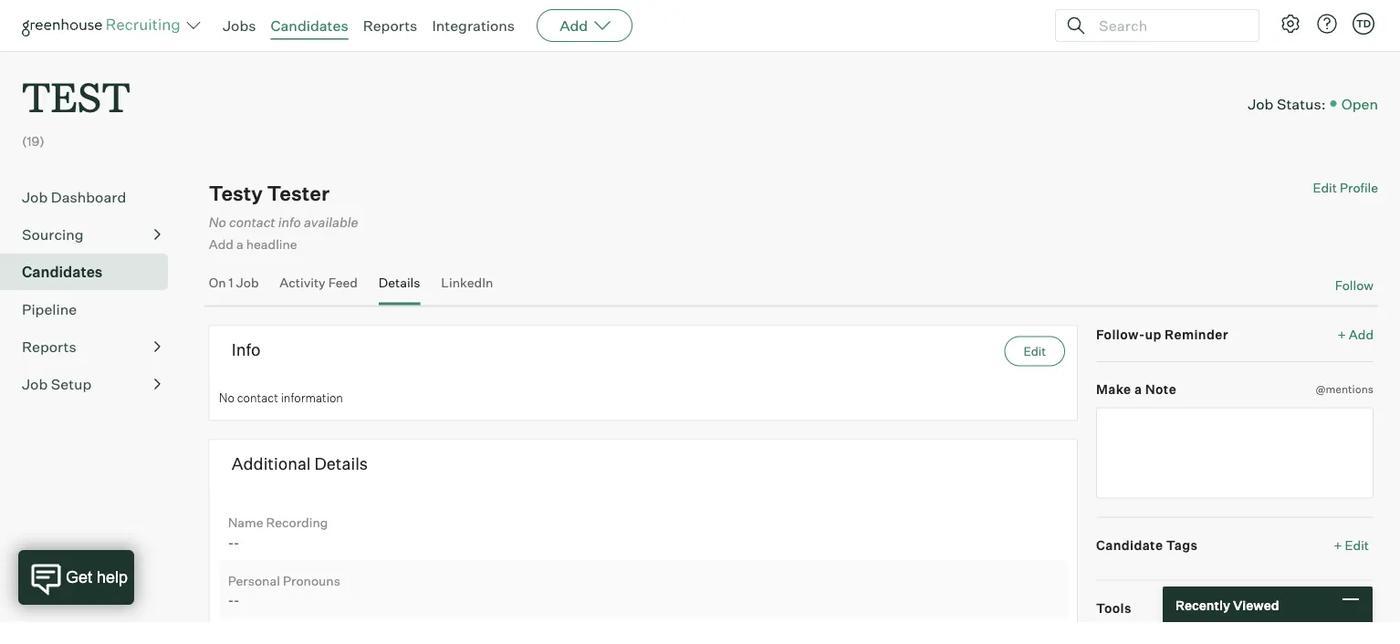 Task type: locate. For each thing, give the bounding box(es) containing it.
+
[[1338, 326, 1346, 342], [1334, 537, 1342, 553]]

0 vertical spatial contact
[[229, 214, 275, 230]]

1 vertical spatial reports link
[[22, 336, 161, 358]]

1 horizontal spatial a
[[1135, 381, 1142, 397]]

reports
[[363, 16, 417, 35], [22, 338, 76, 356]]

1 vertical spatial candidates
[[22, 263, 103, 281]]

on 1 job
[[209, 275, 259, 291]]

0 horizontal spatial a
[[236, 236, 243, 252]]

candidates
[[271, 16, 348, 35], [22, 263, 103, 281]]

details right feed
[[379, 275, 420, 291]]

candidate tags
[[1096, 537, 1198, 553]]

personal pronouns --
[[228, 573, 340, 608]]

job for job dashboard
[[22, 188, 48, 206]]

reports link left integrations link
[[363, 16, 417, 35]]

candidates link
[[271, 16, 348, 35], [22, 261, 161, 283]]

+ add
[[1338, 326, 1374, 342]]

candidates link down sourcing link
[[22, 261, 161, 283]]

integrations link
[[432, 16, 515, 35]]

setup
[[51, 375, 92, 394]]

+ for + edit
[[1334, 537, 1342, 553]]

tags
[[1166, 537, 1198, 553]]

0 horizontal spatial edit
[[1024, 344, 1046, 359]]

available
[[304, 214, 358, 230]]

reports link
[[363, 16, 417, 35], [22, 336, 161, 358]]

test link
[[22, 51, 130, 127]]

0 vertical spatial a
[[236, 236, 243, 252]]

-
[[228, 535, 234, 551], [234, 535, 239, 551], [228, 592, 234, 608], [234, 592, 239, 608]]

td button
[[1349, 9, 1378, 38]]

@mentions
[[1316, 382, 1374, 396]]

0 horizontal spatial candidates link
[[22, 261, 161, 283]]

job left status:
[[1248, 94, 1274, 113]]

greenhouse recruiting image
[[22, 15, 186, 37]]

follow link
[[1335, 276, 1374, 294]]

0 vertical spatial no
[[209, 214, 226, 230]]

recently viewed
[[1176, 597, 1279, 613]]

feed
[[328, 275, 358, 291]]

0 horizontal spatial reports link
[[22, 336, 161, 358]]

integrations
[[432, 16, 515, 35]]

sourcing
[[22, 226, 84, 244]]

0 vertical spatial add
[[560, 16, 588, 35]]

personal
[[228, 573, 280, 589]]

contact
[[229, 214, 275, 230], [237, 390, 278, 405]]

linkedin link
[[441, 275, 493, 302]]

@mentions link
[[1316, 380, 1374, 398]]

2 horizontal spatial add
[[1349, 326, 1374, 342]]

job
[[1248, 94, 1274, 113], [22, 188, 48, 206], [236, 275, 259, 291], [22, 375, 48, 394]]

profile
[[1340, 180, 1378, 196]]

2 horizontal spatial edit
[[1345, 537, 1369, 553]]

no down 'info'
[[219, 390, 234, 405]]

add
[[560, 16, 588, 35], [209, 236, 234, 252], [1349, 326, 1374, 342]]

info
[[278, 214, 301, 230]]

add inside testy tester no contact info available add a headline
[[209, 236, 234, 252]]

pronouns
[[283, 573, 340, 589]]

sourcing link
[[22, 224, 161, 246]]

status:
[[1277, 94, 1326, 113]]

job setup link
[[22, 374, 161, 395]]

no inside testy tester no contact info available add a headline
[[209, 214, 226, 230]]

0 vertical spatial candidates link
[[271, 16, 348, 35]]

1 horizontal spatial edit
[[1313, 180, 1337, 196]]

1 horizontal spatial details
[[379, 275, 420, 291]]

details
[[379, 275, 420, 291], [314, 454, 368, 474]]

linkedin
[[441, 275, 493, 291]]

(19)
[[22, 133, 45, 149]]

pipeline
[[22, 300, 77, 319]]

additional
[[232, 454, 311, 474]]

name
[[228, 515, 263, 531]]

no contact information
[[219, 390, 343, 405]]

1 horizontal spatial candidates
[[271, 16, 348, 35]]

candidates right jobs link at top
[[271, 16, 348, 35]]

reports link down pipeline link
[[22, 336, 161, 358]]

0 vertical spatial edit
[[1313, 180, 1337, 196]]

1 vertical spatial edit
[[1024, 344, 1046, 359]]

details right additional
[[314, 454, 368, 474]]

edit
[[1313, 180, 1337, 196], [1024, 344, 1046, 359], [1345, 537, 1369, 553]]

1 vertical spatial details
[[314, 454, 368, 474]]

test
[[22, 69, 130, 123]]

1 horizontal spatial add
[[560, 16, 588, 35]]

1 vertical spatial reports
[[22, 338, 76, 356]]

job up sourcing
[[22, 188, 48, 206]]

candidates link right jobs link at top
[[271, 16, 348, 35]]

info
[[232, 339, 261, 360]]

1
[[229, 275, 233, 291]]

no down testy
[[209, 214, 226, 230]]

edit profile link
[[1313, 180, 1378, 196]]

edit for edit
[[1024, 344, 1046, 359]]

edit for edit profile
[[1313, 180, 1337, 196]]

make a note
[[1096, 381, 1177, 397]]

1 vertical spatial contact
[[237, 390, 278, 405]]

tools
[[1096, 600, 1132, 616]]

0 vertical spatial reports link
[[363, 16, 417, 35]]

activity feed
[[280, 275, 358, 291]]

on 1 job link
[[209, 275, 259, 302]]

1 horizontal spatial reports
[[363, 16, 417, 35]]

open
[[1342, 94, 1378, 113]]

reports down pipeline
[[22, 338, 76, 356]]

job left 'setup'
[[22, 375, 48, 394]]

0 vertical spatial +
[[1338, 326, 1346, 342]]

1 horizontal spatial candidates link
[[271, 16, 348, 35]]

follow-up reminder
[[1096, 326, 1229, 342]]

recording
[[266, 515, 328, 531]]

no
[[209, 214, 226, 230], [219, 390, 234, 405]]

None text field
[[1096, 407, 1374, 499]]

a
[[236, 236, 243, 252], [1135, 381, 1142, 397]]

a left note
[[1135, 381, 1142, 397]]

contact up headline at top left
[[229, 214, 275, 230]]

contact down 'info'
[[237, 390, 278, 405]]

0 horizontal spatial add
[[209, 236, 234, 252]]

1 vertical spatial +
[[1334, 537, 1342, 553]]

reports left integrations link
[[363, 16, 417, 35]]

headline
[[246, 236, 297, 252]]

1 vertical spatial a
[[1135, 381, 1142, 397]]

note
[[1145, 381, 1177, 397]]

make
[[1096, 381, 1132, 397]]

a left headline at top left
[[236, 236, 243, 252]]

candidates down sourcing
[[22, 263, 103, 281]]

2 vertical spatial add
[[1349, 326, 1374, 342]]

1 vertical spatial add
[[209, 236, 234, 252]]



Task type: describe. For each thing, give the bounding box(es) containing it.
on
[[209, 275, 226, 291]]

+ edit
[[1334, 537, 1369, 553]]

edit link
[[1004, 336, 1065, 366]]

name recording --
[[228, 515, 328, 551]]

a inside testy tester no contact info available add a headline
[[236, 236, 243, 252]]

+ edit link
[[1329, 532, 1374, 558]]

reminder
[[1165, 326, 1229, 342]]

tester
[[267, 181, 330, 206]]

job for job status:
[[1248, 94, 1274, 113]]

testy
[[209, 181, 263, 206]]

+ add link
[[1338, 325, 1374, 343]]

pipeline link
[[22, 299, 161, 321]]

2 vertical spatial edit
[[1345, 537, 1369, 553]]

1 vertical spatial candidates link
[[22, 261, 161, 283]]

0 vertical spatial details
[[379, 275, 420, 291]]

up
[[1145, 326, 1162, 342]]

1 vertical spatial no
[[219, 390, 234, 405]]

td
[[1356, 17, 1371, 30]]

configure image
[[1280, 13, 1302, 35]]

job for job setup
[[22, 375, 48, 394]]

0 horizontal spatial details
[[314, 454, 368, 474]]

Search text field
[[1094, 12, 1242, 39]]

jobs link
[[223, 16, 256, 35]]

recently
[[1176, 597, 1230, 613]]

+ for + add
[[1338, 326, 1346, 342]]

viewed
[[1233, 597, 1279, 613]]

0 vertical spatial reports
[[363, 16, 417, 35]]

details link
[[379, 275, 420, 302]]

additional details
[[232, 454, 368, 474]]

activity
[[280, 275, 326, 291]]

add button
[[537, 9, 633, 42]]

contact inside testy tester no contact info available add a headline
[[229, 214, 275, 230]]

follow-
[[1096, 326, 1145, 342]]

job status:
[[1248, 94, 1326, 113]]

td button
[[1353, 13, 1375, 35]]

edit profile
[[1313, 180, 1378, 196]]

job dashboard
[[22, 188, 126, 206]]

jobs
[[223, 16, 256, 35]]

0 horizontal spatial candidates
[[22, 263, 103, 281]]

dashboard
[[51, 188, 126, 206]]

follow
[[1335, 277, 1374, 293]]

1 horizontal spatial reports link
[[363, 16, 417, 35]]

activity feed link
[[280, 275, 358, 302]]

job setup
[[22, 375, 92, 394]]

job right 1
[[236, 275, 259, 291]]

0 vertical spatial candidates
[[271, 16, 348, 35]]

information
[[281, 390, 343, 405]]

0 horizontal spatial reports
[[22, 338, 76, 356]]

candidate
[[1096, 537, 1163, 553]]

testy tester no contact info available add a headline
[[209, 181, 358, 252]]

add inside popup button
[[560, 16, 588, 35]]

job dashboard link
[[22, 186, 161, 208]]



Task type: vqa. For each thing, say whether or not it's contained in the screenshot.
the right 15,
no



